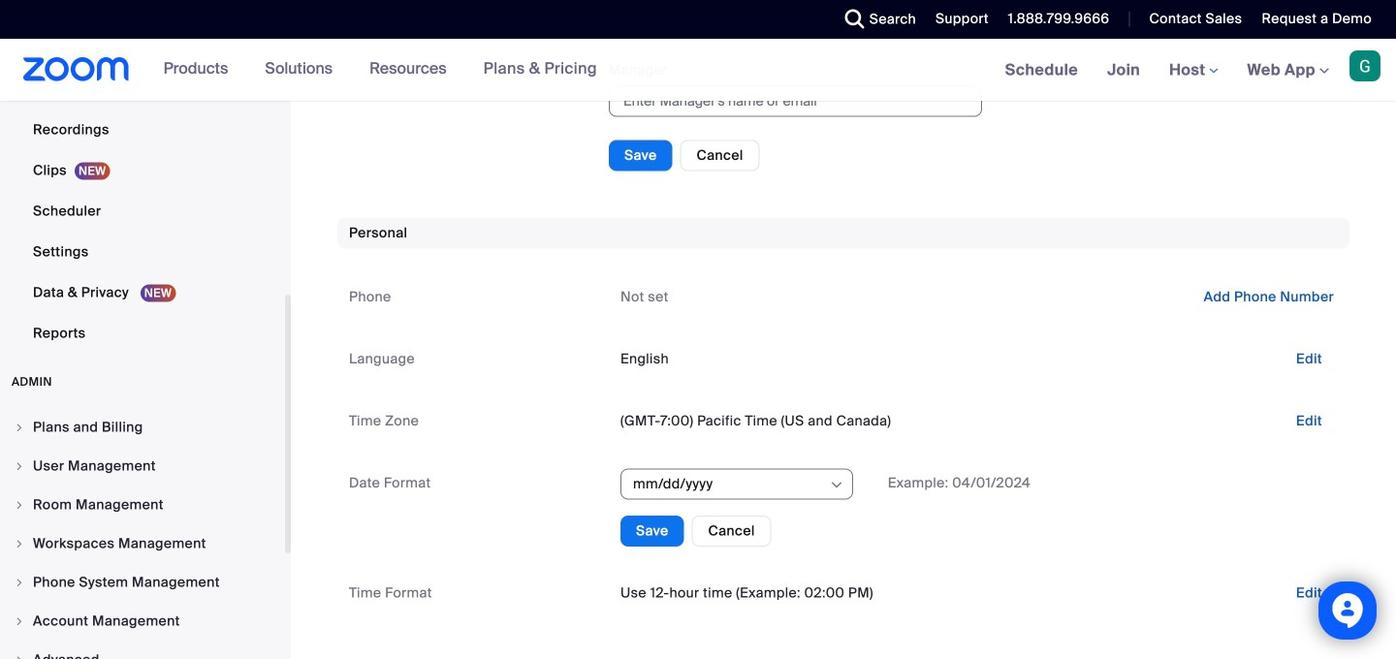 Task type: vqa. For each thing, say whether or not it's contained in the screenshot.
banner
yes



Task type: describe. For each thing, give the bounding box(es) containing it.
meetings navigation
[[991, 39, 1396, 102]]

e.g. Product Manager text field
[[609, 0, 982, 31]]

admin menu menu
[[0, 409, 285, 659]]

profile picture image
[[1350, 50, 1381, 81]]

2 menu item from the top
[[0, 448, 285, 485]]

right image for 6th menu item from the bottom of the admin menu menu
[[14, 461, 25, 472]]

7 menu item from the top
[[0, 642, 285, 659]]

right image for 1st menu item from the bottom of the admin menu menu
[[14, 654, 25, 659]]

right image for fifth menu item from the bottom
[[14, 499, 25, 511]]

5 menu item from the top
[[0, 564, 285, 601]]



Task type: locate. For each thing, give the bounding box(es) containing it.
6 menu item from the top
[[0, 603, 285, 640]]

3 right image from the top
[[14, 499, 25, 511]]

zoom logo image
[[23, 57, 130, 81]]

2 right image from the top
[[14, 461, 25, 472]]

right image for 1st menu item from the top
[[14, 422, 25, 433]]

right image for fourth menu item from the top of the admin menu menu
[[14, 538, 25, 550]]

3 menu item from the top
[[0, 487, 285, 524]]

product information navigation
[[149, 39, 612, 101]]

6 right image from the top
[[14, 654, 25, 659]]

right image
[[14, 577, 25, 589]]

right image for 6th menu item
[[14, 616, 25, 627]]

personal menu menu
[[0, 0, 285, 355]]

menu item
[[0, 409, 285, 446], [0, 448, 285, 485], [0, 487, 285, 524], [0, 526, 285, 562], [0, 564, 285, 601], [0, 603, 285, 640], [0, 642, 285, 659]]

5 right image from the top
[[14, 616, 25, 627]]

1 menu item from the top
[[0, 409, 285, 446]]

4 menu item from the top
[[0, 526, 285, 562]]

right image
[[14, 422, 25, 433], [14, 461, 25, 472], [14, 499, 25, 511], [14, 538, 25, 550], [14, 616, 25, 627], [14, 654, 25, 659]]

banner
[[0, 39, 1396, 102]]

4 right image from the top
[[14, 538, 25, 550]]

1 right image from the top
[[14, 422, 25, 433]]

side navigation navigation
[[0, 0, 291, 659]]



